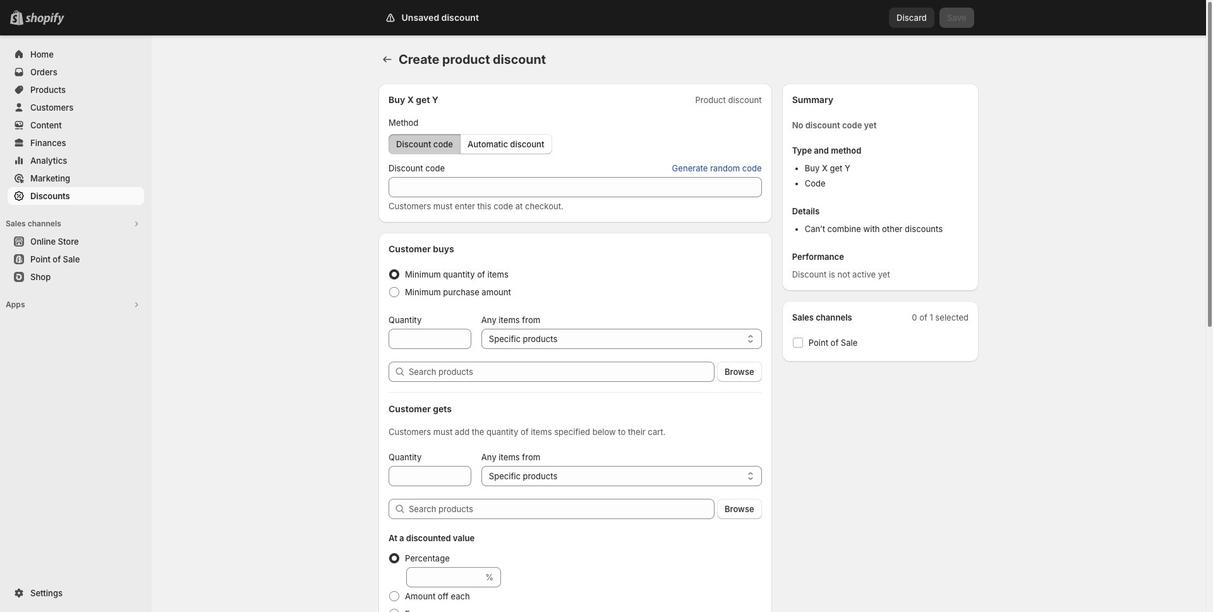 Task type: describe. For each thing, give the bounding box(es) containing it.
Search products text field
[[409, 499, 715, 519]]



Task type: locate. For each thing, give the bounding box(es) containing it.
None text field
[[389, 177, 762, 197], [389, 329, 472, 349], [389, 466, 472, 486], [407, 567, 483, 587], [389, 177, 762, 197], [389, 329, 472, 349], [389, 466, 472, 486], [407, 567, 483, 587]]

Search products text field
[[409, 362, 715, 382]]

shopify image
[[25, 13, 64, 25]]



Task type: vqa. For each thing, say whether or not it's contained in the screenshot.
1st Search products text box from the bottom of the page
yes



